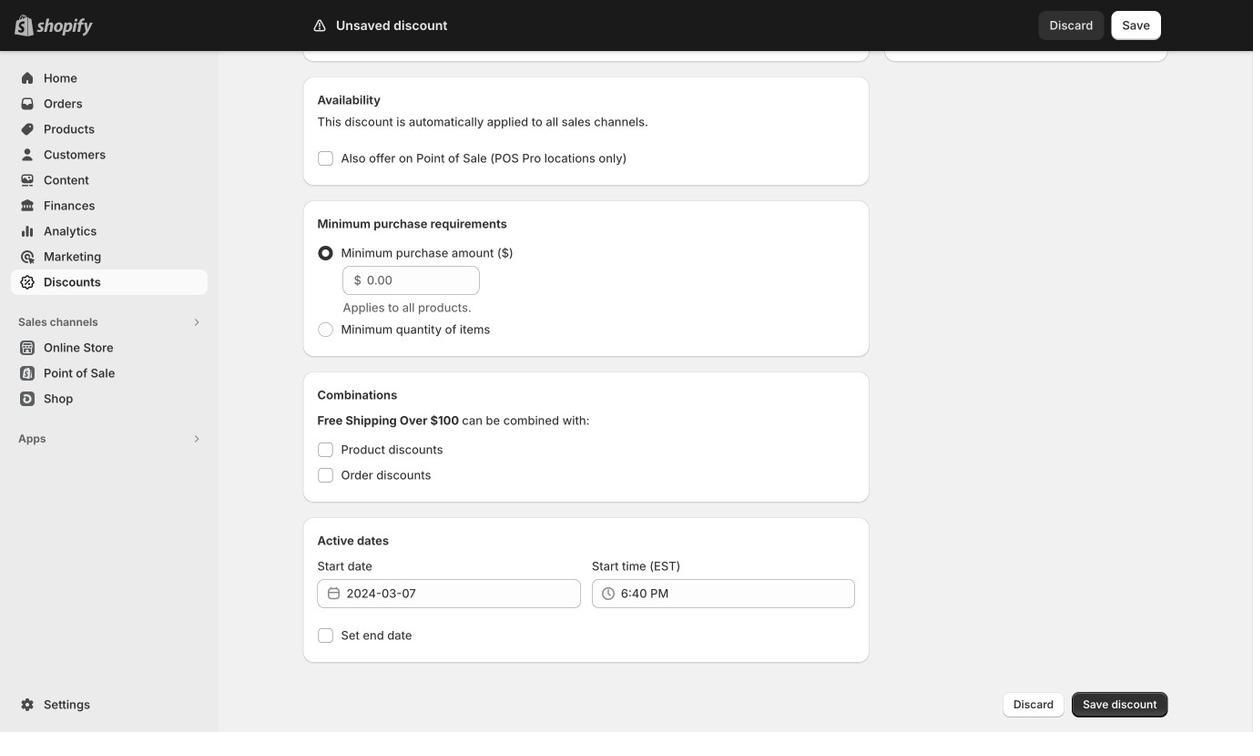 Task type: describe. For each thing, give the bounding box(es) containing it.
0.00 text field
[[367, 266, 480, 295]]

shopify image
[[36, 18, 93, 36]]

Enter time text field
[[621, 579, 856, 609]]

YYYY-MM-DD text field
[[347, 579, 581, 609]]



Task type: vqa. For each thing, say whether or not it's contained in the screenshot.
the YYYY-MM-DD Text Box
yes



